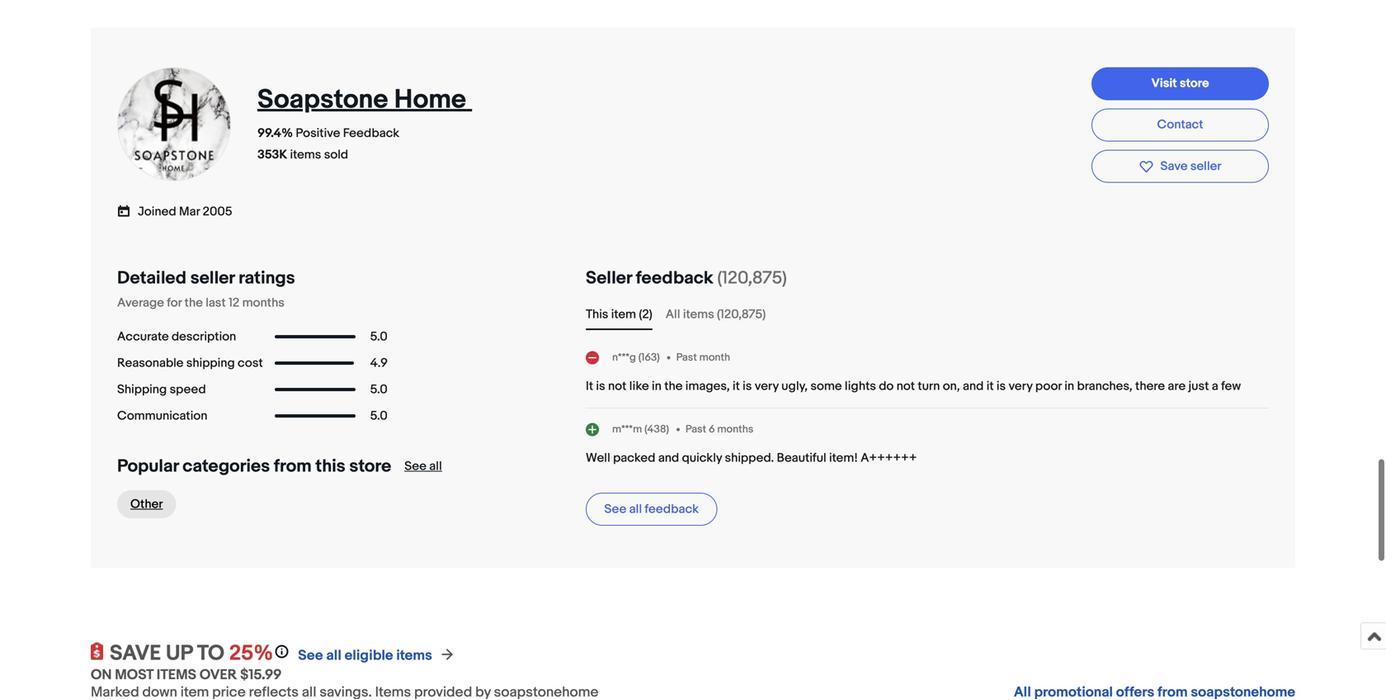 Task type: locate. For each thing, give the bounding box(es) containing it.
on most items over $15.99
[[91, 667, 282, 684]]

see all eligible items link
[[298, 647, 432, 665]]

the left images,
[[665, 379, 683, 394]]

past for in
[[677, 351, 697, 364]]

save
[[1161, 159, 1188, 174]]

0 horizontal spatial it
[[733, 379, 740, 394]]

5.0
[[370, 329, 388, 344], [370, 382, 388, 397], [370, 409, 388, 424]]

2 vertical spatial 5.0
[[370, 409, 388, 424]]

text__icon wrapper image
[[117, 203, 138, 218]]

all for see all feedback
[[630, 502, 642, 517]]

in right like
[[652, 379, 662, 394]]

shipping speed
[[117, 382, 206, 397]]

branches,
[[1078, 379, 1133, 394]]

from
[[274, 456, 312, 477]]

seller up last
[[190, 267, 235, 289]]

1 vertical spatial 5.0
[[370, 382, 388, 397]]

1 horizontal spatial months
[[718, 423, 754, 436]]

not
[[608, 379, 627, 394], [897, 379, 916, 394]]

0 vertical spatial (120,875)
[[718, 267, 787, 289]]

0 vertical spatial 5.0
[[370, 329, 388, 344]]

well packed and quickly shipped.   beautiful item!   a++++++
[[586, 451, 917, 466]]

visit store link
[[1092, 67, 1270, 100]]

2 vertical spatial all
[[326, 647, 342, 665]]

shipped.
[[725, 451, 774, 466]]

seller for save
[[1191, 159, 1222, 174]]

in
[[652, 379, 662, 394], [1065, 379, 1075, 394]]

1 vertical spatial past
[[686, 423, 707, 436]]

5.0 for speed
[[370, 382, 388, 397]]

(438)
[[645, 423, 669, 436]]

0 vertical spatial see
[[405, 459, 427, 474]]

353k
[[258, 147, 287, 162]]

1 vertical spatial and
[[659, 451, 680, 466]]

see for see all
[[405, 459, 427, 474]]

store
[[1180, 76, 1210, 91], [350, 456, 391, 477]]

items right the eligible
[[397, 647, 432, 665]]

on,
[[943, 379, 961, 394]]

1 horizontal spatial seller
[[1191, 159, 1222, 174]]

home
[[394, 84, 467, 116]]

seller feedback (120,875)
[[586, 267, 787, 289]]

see all feedback
[[605, 502, 699, 517]]

1 horizontal spatial all
[[430, 459, 442, 474]]

0 horizontal spatial items
[[290, 147, 321, 162]]

it right images,
[[733, 379, 740, 394]]

mar
[[179, 204, 200, 219]]

0 vertical spatial all
[[430, 459, 442, 474]]

in right the poor
[[1065, 379, 1075, 394]]

0 vertical spatial seller
[[1191, 159, 1222, 174]]

2 horizontal spatial is
[[997, 379, 1006, 394]]

joined
[[138, 204, 176, 219]]

store right this
[[350, 456, 391, 477]]

over
[[200, 667, 237, 684]]

0 horizontal spatial months
[[242, 296, 285, 310]]

0 horizontal spatial the
[[185, 296, 203, 310]]

1 vertical spatial (120,875)
[[717, 307, 766, 322]]

do
[[879, 379, 894, 394]]

save up to 25%
[[110, 641, 274, 667]]

communication
[[117, 409, 208, 424]]

feedback
[[636, 267, 714, 289], [645, 502, 699, 517]]

months right 6
[[718, 423, 754, 436]]

1 vertical spatial see
[[605, 502, 627, 517]]

0 vertical spatial store
[[1180, 76, 1210, 91]]

1 horizontal spatial it
[[987, 379, 994, 394]]

1 horizontal spatial very
[[1009, 379, 1033, 394]]

2 5.0 from the top
[[370, 382, 388, 397]]

0 vertical spatial items
[[290, 147, 321, 162]]

save
[[110, 641, 161, 667]]

and
[[963, 379, 984, 394], [659, 451, 680, 466]]

is right it
[[596, 379, 606, 394]]

images,
[[686, 379, 730, 394]]

seller right the save
[[1191, 159, 1222, 174]]

save seller
[[1161, 159, 1222, 174]]

0 horizontal spatial see
[[298, 647, 323, 665]]

1 horizontal spatial see
[[405, 459, 427, 474]]

few
[[1222, 379, 1242, 394]]

1 horizontal spatial store
[[1180, 76, 1210, 91]]

store inside 'link'
[[1180, 76, 1210, 91]]

2 horizontal spatial see
[[605, 502, 627, 517]]

$15.99
[[240, 667, 282, 684]]

past 6 months
[[686, 423, 754, 436]]

1 vertical spatial store
[[350, 456, 391, 477]]

feedback up 'all' at the top left of page
[[636, 267, 714, 289]]

(120,875) up all items (120,875)
[[718, 267, 787, 289]]

shipping
[[186, 356, 235, 371]]

0 vertical spatial past
[[677, 351, 697, 364]]

is
[[596, 379, 606, 394], [743, 379, 752, 394], [997, 379, 1006, 394]]

just
[[1189, 379, 1210, 394]]

feedback down quickly
[[645, 502, 699, 517]]

joined mar 2005
[[138, 204, 232, 219]]

the
[[185, 296, 203, 310], [665, 379, 683, 394]]

2 it from the left
[[987, 379, 994, 394]]

beautiful
[[777, 451, 827, 466]]

2 (120,875) from the top
[[717, 307, 766, 322]]

past for shipped.
[[686, 423, 707, 436]]

other
[[130, 497, 163, 512]]

0 horizontal spatial seller
[[190, 267, 235, 289]]

soapstone home image
[[116, 66, 232, 182]]

1 vertical spatial the
[[665, 379, 683, 394]]

25%
[[229, 641, 274, 667]]

1 5.0 from the top
[[370, 329, 388, 344]]

2 horizontal spatial all
[[630, 502, 642, 517]]

all for see all eligible items
[[326, 647, 342, 665]]

2 is from the left
[[743, 379, 752, 394]]

soapstone home link
[[258, 84, 472, 116]]

(120,875) up month
[[717, 307, 766, 322]]

5.0 for description
[[370, 329, 388, 344]]

0 horizontal spatial very
[[755, 379, 779, 394]]

2 not from the left
[[897, 379, 916, 394]]

see all
[[405, 459, 442, 474]]

to
[[197, 641, 225, 667]]

is left the poor
[[997, 379, 1006, 394]]

see all eligible items
[[298, 647, 432, 665]]

0 horizontal spatial not
[[608, 379, 627, 394]]

description
[[172, 329, 236, 344]]

see all link
[[405, 459, 442, 474]]

99.4%
[[258, 126, 293, 141]]

see for see all eligible items
[[298, 647, 323, 665]]

1 in from the left
[[652, 379, 662, 394]]

not right do
[[897, 379, 916, 394]]

very left the poor
[[1009, 379, 1033, 394]]

past
[[677, 351, 697, 364], [686, 423, 707, 436]]

0 horizontal spatial all
[[326, 647, 342, 665]]

1 horizontal spatial the
[[665, 379, 683, 394]]

reasonable shipping cost
[[117, 356, 263, 371]]

it right on,
[[987, 379, 994, 394]]

2 in from the left
[[1065, 379, 1075, 394]]

this
[[586, 307, 609, 322]]

well
[[586, 451, 611, 466]]

months down ratings
[[242, 296, 285, 310]]

0 horizontal spatial in
[[652, 379, 662, 394]]

and right on,
[[963, 379, 984, 394]]

a++++++
[[861, 451, 917, 466]]

items right 'all' at the top left of page
[[683, 307, 715, 322]]

average for the last 12 months
[[117, 296, 285, 310]]

1 horizontal spatial is
[[743, 379, 752, 394]]

accurate
[[117, 329, 169, 344]]

shipping
[[117, 382, 167, 397]]

not left like
[[608, 379, 627, 394]]

very left ugly,
[[755, 379, 779, 394]]

1 horizontal spatial in
[[1065, 379, 1075, 394]]

n***g (163)
[[613, 351, 660, 364]]

1 vertical spatial months
[[718, 423, 754, 436]]

tab list
[[586, 305, 1270, 324]]

most
[[115, 667, 154, 684]]

ratings
[[239, 267, 295, 289]]

months
[[242, 296, 285, 310], [718, 423, 754, 436]]

store right visit
[[1180, 76, 1210, 91]]

items down positive
[[290, 147, 321, 162]]

and down (438)
[[659, 451, 680, 466]]

up
[[166, 641, 193, 667]]

1 very from the left
[[755, 379, 779, 394]]

2 vertical spatial items
[[397, 647, 432, 665]]

2 horizontal spatial items
[[683, 307, 715, 322]]

1 horizontal spatial items
[[397, 647, 432, 665]]

detailed
[[117, 267, 187, 289]]

0 vertical spatial and
[[963, 379, 984, 394]]

poor
[[1036, 379, 1062, 394]]

1 (120,875) from the top
[[718, 267, 787, 289]]

2 vertical spatial see
[[298, 647, 323, 665]]

1 horizontal spatial not
[[897, 379, 916, 394]]

(120,875)
[[718, 267, 787, 289], [717, 307, 766, 322]]

seller
[[586, 267, 632, 289]]

past left 6
[[686, 423, 707, 436]]

6
[[709, 423, 715, 436]]

items
[[290, 147, 321, 162], [683, 307, 715, 322], [397, 647, 432, 665]]

seller inside button
[[1191, 159, 1222, 174]]

it
[[733, 379, 740, 394], [987, 379, 994, 394]]

is right images,
[[743, 379, 752, 394]]

see inside see all feedback link
[[605, 502, 627, 517]]

1 vertical spatial feedback
[[645, 502, 699, 517]]

1 horizontal spatial and
[[963, 379, 984, 394]]

the right for
[[185, 296, 203, 310]]

1 vertical spatial all
[[630, 502, 642, 517]]

0 horizontal spatial is
[[596, 379, 606, 394]]

past left month
[[677, 351, 697, 364]]

1 vertical spatial seller
[[190, 267, 235, 289]]



Task type: describe. For each thing, give the bounding box(es) containing it.
categories
[[183, 456, 270, 477]]

this
[[316, 456, 346, 477]]

see for see all feedback
[[605, 502, 627, 517]]

average
[[117, 296, 164, 310]]

this item (2)
[[586, 307, 653, 322]]

lights
[[845, 379, 877, 394]]

for
[[167, 296, 182, 310]]

0 vertical spatial the
[[185, 296, 203, 310]]

see all feedback link
[[586, 493, 718, 526]]

month
[[700, 351, 731, 364]]

sold
[[324, 147, 348, 162]]

(2)
[[639, 307, 653, 322]]

it is not like in the images, it is very ugly, some lights do not turn on, and it is very poor in branches, there are just a few
[[586, 379, 1242, 394]]

item
[[612, 307, 637, 322]]

packed
[[613, 451, 656, 466]]

soapstone home
[[258, 84, 467, 116]]

detailed seller ratings
[[117, 267, 295, 289]]

accurate description
[[117, 329, 236, 344]]

(120,875) for seller feedback (120,875)
[[718, 267, 787, 289]]

save seller button
[[1092, 150, 1270, 183]]

all for see all
[[430, 459, 442, 474]]

feedback
[[343, 126, 400, 141]]

0 horizontal spatial and
[[659, 451, 680, 466]]

1 vertical spatial items
[[683, 307, 715, 322]]

(163)
[[639, 351, 660, 364]]

seller for detailed
[[190, 267, 235, 289]]

a
[[1213, 379, 1219, 394]]

last
[[206, 296, 226, 310]]

12
[[229, 296, 240, 310]]

1 not from the left
[[608, 379, 627, 394]]

1 it from the left
[[733, 379, 740, 394]]

contact link
[[1092, 108, 1270, 142]]

some
[[811, 379, 842, 394]]

popular
[[117, 456, 179, 477]]

all
[[666, 307, 681, 322]]

like
[[630, 379, 649, 394]]

all items (120,875)
[[666, 307, 766, 322]]

are
[[1169, 379, 1186, 394]]

(120,875) for all items (120,875)
[[717, 307, 766, 322]]

3 is from the left
[[997, 379, 1006, 394]]

other link
[[117, 490, 176, 518]]

n***g
[[613, 351, 636, 364]]

item!
[[830, 451, 858, 466]]

m***m
[[613, 423, 642, 436]]

visit store
[[1152, 76, 1210, 91]]

soapstone
[[258, 84, 388, 116]]

3 5.0 from the top
[[370, 409, 388, 424]]

2 very from the left
[[1009, 379, 1033, 394]]

items inside the 99.4% positive feedback 353k items sold
[[290, 147, 321, 162]]

0 horizontal spatial store
[[350, 456, 391, 477]]

visit
[[1152, 76, 1178, 91]]

cost
[[238, 356, 263, 371]]

reasonable
[[117, 356, 184, 371]]

4.9
[[370, 356, 388, 371]]

0 vertical spatial months
[[242, 296, 285, 310]]

tab list containing this item (2)
[[586, 305, 1270, 324]]

items
[[157, 667, 197, 684]]

there
[[1136, 379, 1166, 394]]

past month
[[677, 351, 731, 364]]

positive
[[296, 126, 340, 141]]

contact
[[1158, 117, 1204, 132]]

2005
[[203, 204, 232, 219]]

99.4% positive feedback 353k items sold
[[258, 126, 400, 162]]

speed
[[170, 382, 206, 397]]

eligible
[[345, 647, 393, 665]]

turn
[[918, 379, 941, 394]]

ugly,
[[782, 379, 808, 394]]

0 vertical spatial feedback
[[636, 267, 714, 289]]

it
[[586, 379, 594, 394]]

m***m (438)
[[613, 423, 669, 436]]

popular categories from this store
[[117, 456, 391, 477]]

1 is from the left
[[596, 379, 606, 394]]

on
[[91, 667, 112, 684]]



Task type: vqa. For each thing, say whether or not it's contained in the screenshot.
Feedback
yes



